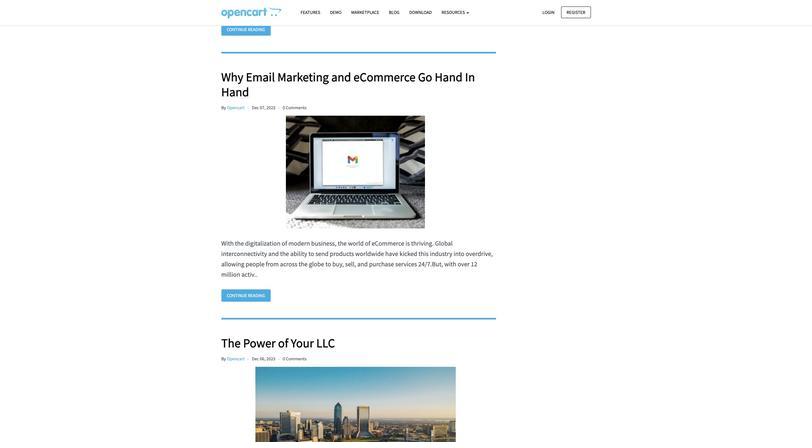 Task type: describe. For each thing, give the bounding box(es) containing it.
with
[[444, 260, 456, 268]]

07,
[[260, 105, 265, 110]]

the power of your llc
[[221, 336, 335, 351]]

continue for first continue reading link from the top of the page
[[227, 26, 247, 32]]

1 continue reading from the top
[[227, 26, 265, 32]]

in
[[465, 69, 475, 85]]

world
[[348, 239, 364, 247]]

dec 06, 2023
[[252, 356, 275, 362]]

sell,
[[345, 260, 356, 268]]

2 continue reading link from the top
[[221, 289, 271, 302]]

download link
[[404, 7, 437, 18]]

globe
[[309, 260, 324, 268]]

have
[[385, 250, 398, 258]]

by opencart for the power of your llc
[[221, 356, 245, 362]]

ecommerce inside with the digitalization of modern business, the world of ecommerce is thriving. global interconnectivity and the ability to send products worldwide have kicked this industry into overdrive, allowing people from across the globe to buy, sell, and purchase services 24/7.but, with over 12 million activ..
[[372, 239, 404, 247]]

1 horizontal spatial hand
[[435, 69, 463, 85]]

purchase
[[369, 260, 394, 268]]

by opencart for why email marketing and ecommerce go hand in hand
[[221, 105, 245, 110]]

activ..
[[241, 270, 257, 278]]

login link
[[537, 6, 560, 18]]

industry
[[430, 250, 452, 258]]

marketplace
[[351, 9, 379, 15]]

over
[[458, 260, 470, 268]]

from
[[266, 260, 279, 268]]

opencart link for the power of your llc
[[227, 356, 245, 362]]

resources link
[[437, 7, 474, 18]]

opencart for the power of your llc
[[227, 356, 245, 362]]

1 continue reading link from the top
[[221, 23, 271, 36]]

demo
[[330, 9, 342, 15]]

email
[[246, 69, 275, 85]]

with
[[221, 239, 234, 247]]

overdrive,
[[466, 250, 493, 258]]

kicked
[[400, 250, 417, 258]]

0 horizontal spatial to
[[308, 250, 314, 258]]

login
[[542, 9, 555, 15]]

into
[[454, 250, 464, 258]]

dec for power
[[252, 356, 259, 362]]

2023 for email
[[266, 105, 275, 110]]

why email marketing and ecommerce go hand in hand
[[221, 69, 475, 99]]

blog link
[[384, 7, 404, 18]]

services
[[395, 260, 417, 268]]

dec 07, 2023
[[252, 105, 275, 110]]

the down ability
[[299, 260, 308, 268]]

is
[[406, 239, 410, 247]]

opencart - blog image
[[221, 7, 281, 18]]

resources
[[442, 9, 466, 15]]

marketplace link
[[346, 7, 384, 18]]

opencart for why email marketing and ecommerce go hand in hand
[[227, 105, 245, 110]]

products
[[330, 250, 354, 258]]

06,
[[260, 356, 265, 362]]

0 for marketing
[[283, 105, 285, 110]]

power
[[243, 336, 276, 351]]

of up worldwide
[[365, 239, 370, 247]]

this
[[419, 250, 429, 258]]

0 horizontal spatial hand
[[221, 84, 249, 99]]

2 reading from the top
[[248, 293, 265, 298]]

go
[[418, 69, 432, 85]]

of left your
[[278, 336, 288, 351]]

blog
[[389, 9, 400, 15]]

continue for second continue reading link
[[227, 293, 247, 298]]

register link
[[561, 6, 591, 18]]

ecommerce inside the why email marketing and ecommerce go hand in hand
[[354, 69, 416, 85]]

opencart link for why email marketing and ecommerce go hand in hand
[[227, 105, 245, 110]]

llc
[[316, 336, 335, 351]]

by for the power of your llc
[[221, 356, 226, 362]]

features link
[[296, 7, 325, 18]]

your
[[291, 336, 314, 351]]

million
[[221, 270, 240, 278]]



Task type: locate. For each thing, give the bounding box(es) containing it.
by for why email marketing and ecommerce go hand in hand
[[221, 105, 226, 110]]

opencart link
[[227, 105, 245, 110], [227, 356, 245, 362]]

0 vertical spatial ecommerce
[[354, 69, 416, 85]]

0
[[283, 105, 285, 110], [283, 356, 285, 362]]

1 horizontal spatial to
[[325, 260, 331, 268]]

continue reading link down opencart - blog image
[[221, 23, 271, 36]]

2 vertical spatial and
[[357, 260, 368, 268]]

1 opencart link from the top
[[227, 105, 245, 110]]

2 opencart from the top
[[227, 356, 245, 362]]

2023
[[266, 105, 275, 110], [266, 356, 275, 362]]

by opencart
[[221, 105, 245, 110], [221, 356, 245, 362]]

0 vertical spatial continue reading link
[[221, 23, 271, 36]]

the up products
[[338, 239, 347, 247]]

thriving.
[[411, 239, 434, 247]]

2 horizontal spatial and
[[357, 260, 368, 268]]

hand
[[435, 69, 463, 85], [221, 84, 249, 99]]

1 vertical spatial reading
[[248, 293, 265, 298]]

download
[[409, 9, 432, 15]]

features
[[301, 9, 320, 15]]

reading down activ..
[[248, 293, 265, 298]]

2 by opencart from the top
[[221, 356, 245, 362]]

opencart link down the
[[227, 356, 245, 362]]

dec left '07,'
[[252, 105, 259, 110]]

by down why
[[221, 105, 226, 110]]

modern
[[288, 239, 310, 247]]

ability
[[290, 250, 307, 258]]

by opencart left '07,'
[[221, 105, 245, 110]]

2 0 from the top
[[283, 356, 285, 362]]

continue reading down opencart - blog image
[[227, 26, 265, 32]]

dec for email
[[252, 105, 259, 110]]

the
[[221, 336, 241, 351]]

2 comments from the top
[[286, 356, 307, 362]]

1 vertical spatial opencart
[[227, 356, 245, 362]]

1 vertical spatial dec
[[252, 356, 259, 362]]

why
[[221, 69, 243, 85]]

1 vertical spatial continue
[[227, 293, 247, 298]]

to left 'send'
[[308, 250, 314, 258]]

the up interconnectivity
[[235, 239, 244, 247]]

the
[[235, 239, 244, 247], [338, 239, 347, 247], [280, 250, 289, 258], [299, 260, 308, 268]]

0 vertical spatial by
[[221, 105, 226, 110]]

24/7.but,
[[418, 260, 443, 268]]

0 vertical spatial continue reading
[[227, 26, 265, 32]]

1 0 from the top
[[283, 105, 285, 110]]

0 comments down your
[[283, 356, 307, 362]]

0 vertical spatial to
[[308, 250, 314, 258]]

1 vertical spatial comments
[[286, 356, 307, 362]]

2 opencart link from the top
[[227, 356, 245, 362]]

1 vertical spatial 0 comments
[[283, 356, 307, 362]]

continue reading
[[227, 26, 265, 32], [227, 293, 265, 298]]

dec
[[252, 105, 259, 110], [252, 356, 259, 362]]

0 vertical spatial comments
[[286, 105, 307, 110]]

opencart link left '07,'
[[227, 105, 245, 110]]

1 vertical spatial opencart link
[[227, 356, 245, 362]]

1 comments from the top
[[286, 105, 307, 110]]

0 down the power of your llc
[[283, 356, 285, 362]]

2023 for power
[[266, 356, 275, 362]]

0 comments
[[283, 105, 307, 110], [283, 356, 307, 362]]

opencart left '07,'
[[227, 105, 245, 110]]

with the digitalization of modern business, the world of ecommerce is thriving. global interconnectivity and the ability to send products worldwide have kicked this industry into overdrive, allowing people from across the globe to buy, sell, and purchase services 24/7.but, with over 12 million activ..
[[221, 239, 493, 278]]

2 0 comments from the top
[[283, 356, 307, 362]]

0 horizontal spatial and
[[268, 250, 279, 258]]

comments for marketing
[[286, 105, 307, 110]]

digitalization
[[245, 239, 280, 247]]

1 opencart from the top
[[227, 105, 245, 110]]

worldwide
[[355, 250, 384, 258]]

opencart down the
[[227, 356, 245, 362]]

0 vertical spatial 0 comments
[[283, 105, 307, 110]]

marketing
[[277, 69, 329, 85]]

business,
[[311, 239, 336, 247]]

0 comments for marketing
[[283, 105, 307, 110]]

continue reading down activ..
[[227, 293, 265, 298]]

0 comments for of
[[283, 356, 307, 362]]

2 dec from the top
[[252, 356, 259, 362]]

0 right the dec 07, 2023
[[283, 105, 285, 110]]

by down the
[[221, 356, 226, 362]]

of left modern
[[282, 239, 287, 247]]

2 2023 from the top
[[266, 356, 275, 362]]

2 by from the top
[[221, 356, 226, 362]]

0 vertical spatial opencart
[[227, 105, 245, 110]]

1 vertical spatial 0
[[283, 356, 285, 362]]

across
[[280, 260, 297, 268]]

send
[[315, 250, 328, 258]]

and
[[331, 69, 351, 85], [268, 250, 279, 258], [357, 260, 368, 268]]

1 vertical spatial continue reading link
[[221, 289, 271, 302]]

0 vertical spatial reading
[[248, 26, 265, 32]]

and inside the why email marketing and ecommerce go hand in hand
[[331, 69, 351, 85]]

0 vertical spatial 2023
[[266, 105, 275, 110]]

comments down your
[[286, 356, 307, 362]]

1 vertical spatial continue reading
[[227, 293, 265, 298]]

continue reading link
[[221, 23, 271, 36], [221, 289, 271, 302]]

0 vertical spatial by opencart
[[221, 105, 245, 110]]

by opencart down the
[[221, 356, 245, 362]]

comments down 'marketing'
[[286, 105, 307, 110]]

0 vertical spatial continue
[[227, 26, 247, 32]]

continue down million in the left bottom of the page
[[227, 293, 247, 298]]

1 vertical spatial and
[[268, 250, 279, 258]]

2023 right '07,'
[[266, 105, 275, 110]]

1 2023 from the top
[[266, 105, 275, 110]]

0 vertical spatial opencart link
[[227, 105, 245, 110]]

0 vertical spatial dec
[[252, 105, 259, 110]]

1 vertical spatial ecommerce
[[372, 239, 404, 247]]

continue reading link down activ..
[[221, 289, 271, 302]]

to
[[308, 250, 314, 258], [325, 260, 331, 268]]

1 vertical spatial to
[[325, 260, 331, 268]]

1 vertical spatial by
[[221, 356, 226, 362]]

1 continue from the top
[[227, 26, 247, 32]]

2 continue reading from the top
[[227, 293, 265, 298]]

0 vertical spatial 0
[[283, 105, 285, 110]]

comments
[[286, 105, 307, 110], [286, 356, 307, 362]]

by
[[221, 105, 226, 110], [221, 356, 226, 362]]

reading
[[248, 26, 265, 32], [248, 293, 265, 298]]

1 vertical spatial by opencart
[[221, 356, 245, 362]]

1 by from the top
[[221, 105, 226, 110]]

the power of your llc link
[[221, 336, 496, 351]]

2023 right 06,
[[266, 356, 275, 362]]

1 dec from the top
[[252, 105, 259, 110]]

0 comments right the dec 07, 2023
[[283, 105, 307, 110]]

global
[[435, 239, 453, 247]]

1 vertical spatial 2023
[[266, 356, 275, 362]]

demo link
[[325, 7, 346, 18]]

the up across on the left
[[280, 250, 289, 258]]

1 horizontal spatial and
[[331, 69, 351, 85]]

2 continue from the top
[[227, 293, 247, 298]]

opencart
[[227, 105, 245, 110], [227, 356, 245, 362]]

of
[[282, 239, 287, 247], [365, 239, 370, 247], [278, 336, 288, 351]]

interconnectivity
[[221, 250, 267, 258]]

comments for of
[[286, 356, 307, 362]]

register
[[567, 9, 585, 15]]

0 for of
[[283, 356, 285, 362]]

people
[[246, 260, 264, 268]]

to left buy,
[[325, 260, 331, 268]]

dec left 06,
[[252, 356, 259, 362]]

12
[[471, 260, 477, 268]]

the power of your llc image
[[221, 367, 490, 442]]

1 by opencart from the top
[[221, 105, 245, 110]]

why email marketing and ecommerce go hand in hand image
[[221, 116, 490, 228]]

1 reading from the top
[[248, 26, 265, 32]]

allowing
[[221, 260, 244, 268]]

0 vertical spatial and
[[331, 69, 351, 85]]

continue down opencart - blog image
[[227, 26, 247, 32]]

1 0 comments from the top
[[283, 105, 307, 110]]

buy,
[[332, 260, 344, 268]]

why email marketing and ecommerce go hand in hand link
[[221, 69, 496, 99]]

ecommerce
[[354, 69, 416, 85], [372, 239, 404, 247]]

reading down opencart - blog image
[[248, 26, 265, 32]]

continue
[[227, 26, 247, 32], [227, 293, 247, 298]]



Task type: vqa. For each thing, say whether or not it's contained in the screenshot.
business,
yes



